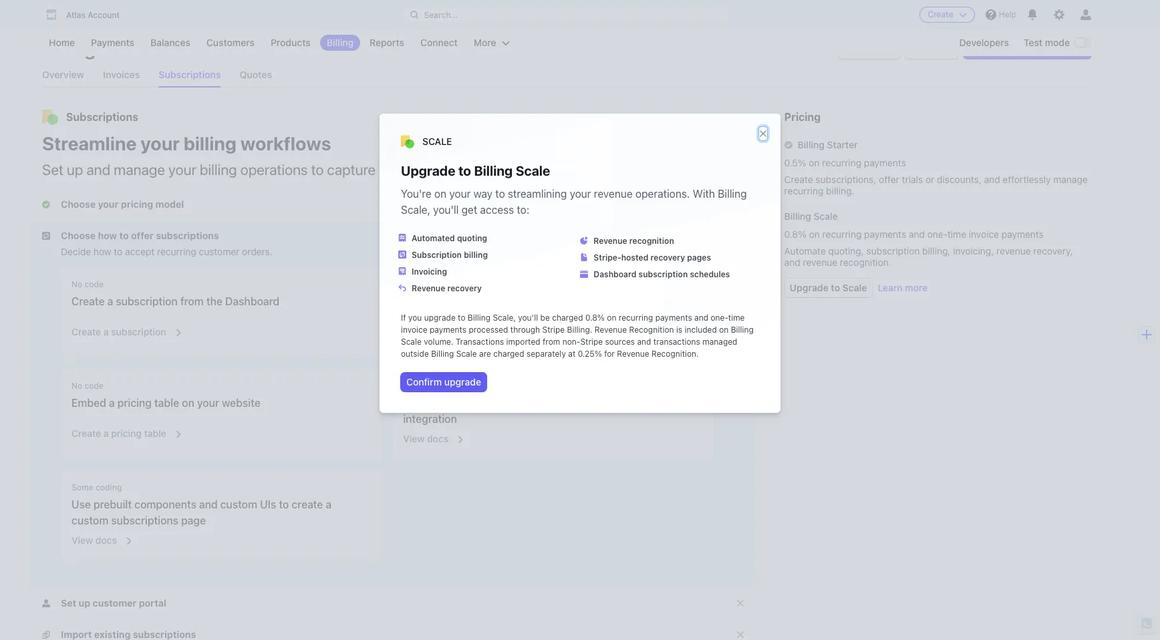 Task type: describe. For each thing, give the bounding box(es) containing it.
volume.
[[424, 337, 454, 347]]

billing up 0.5%
[[798, 139, 825, 150]]

outside
[[401, 349, 429, 359]]

you
[[408, 313, 422, 323]]

create inside no code create a subscription from the dashboard
[[72, 295, 105, 308]]

uis
[[260, 499, 276, 511]]

1 vertical spatial recovery
[[448, 283, 482, 293]]

for
[[604, 349, 615, 359]]

trials
[[902, 174, 923, 185]]

customers
[[207, 37, 255, 48]]

one- inside billing scale 0.8% on recurring payments and one-time invoice payments automate quoting, subscription billing, invoicing, revenue recovery, and revenue recognition.
[[928, 229, 948, 240]]

learn
[[878, 282, 903, 293]]

notifications image
[[1027, 9, 1038, 20]]

reports link
[[363, 35, 411, 51]]

integration
[[403, 413, 457, 425]]

with inside low code offer subscriptions on your website with a checkout integration
[[583, 397, 604, 409]]

home
[[49, 37, 75, 48]]

to down the choose how to offer subscriptions dropdown button
[[114, 246, 123, 257]]

dashboard inside no code create a subscription from the dashboard
[[225, 295, 280, 308]]

payments up "recovery," on the right top
[[1002, 229, 1044, 240]]

no for share a payment link with your customers
[[403, 279, 414, 289]]

included
[[685, 325, 717, 335]]

streamline
[[42, 132, 137, 154]]

stripe-hosted recovery pages
[[594, 253, 711, 263]]

code for embed
[[85, 381, 104, 391]]

to:
[[517, 204, 530, 216]]

create
[[292, 499, 323, 511]]

recognition
[[629, 325, 674, 335]]

website inside 'no code embed a pricing table on your website'
[[222, 397, 261, 409]]

from inside "if you upgrade to billing scale, you'll be charged 0.8% on recurring payments and one-time invoice payments processed through stripe billing. revenue recognition is included on billing scale volume. transactions imported from non-stripe sources and transactions managed outside billing scale are charged separately at 0.25% for revenue recognition."
[[543, 337, 560, 347]]

globally.
[[670, 161, 721, 178]]

billing up way
[[474, 163, 513, 178]]

view docs button for subscriptions
[[395, 424, 465, 449]]

scale, inside 'you're on your way to streamlining your revenue operations. with billing scale, you'll get access to:'
[[401, 204, 431, 216]]

payment inside button
[[443, 326, 481, 338]]

through
[[511, 325, 540, 335]]

and up included
[[695, 313, 709, 323]]

website inside low code offer subscriptions on your website with a checkout integration
[[542, 397, 580, 409]]

subscriptions,
[[816, 174, 877, 185]]

offer inside "0.5% on recurring payments create subscriptions, offer trials or discounts, and effortlessly manage recurring billing."
[[879, 174, 900, 185]]

payments
[[91, 37, 134, 48]]

svg image inside the choose how to offer subscriptions dropdown button
[[42, 232, 50, 240]]

orders.
[[242, 246, 273, 257]]

decide
[[61, 246, 91, 257]]

subscription down 'notifications' icon
[[1015, 43, 1070, 55]]

scale, inside "if you upgrade to billing scale, you'll be charged 0.8% on recurring payments and one-time invoice payments processed through stripe billing. revenue recognition is included on billing scale volume. transactions imported from non-stripe sources and transactions managed outside billing scale are charged separately at 0.25% for revenue recognition."
[[493, 313, 516, 323]]

create a pricing table button
[[64, 419, 183, 443]]

revenue down sources
[[617, 349, 650, 359]]

manage inside streamline your billing workflows set up and manage your billing operations to capture more revenue and accept recurring payments globally.
[[114, 161, 165, 178]]

mode
[[1045, 37, 1070, 48]]

1 horizontal spatial more
[[905, 282, 928, 293]]

coding
[[96, 483, 122, 493]]

access
[[480, 204, 514, 216]]

test mode
[[1024, 37, 1070, 48]]

one- inside "if you upgrade to billing scale, you'll be charged 0.8% on recurring payments and one-time invoice payments processed through stripe billing. revenue recognition is included on billing scale volume. transactions imported from non-stripe sources and transactions managed outside billing scale are charged separately at 0.25% for revenue recognition."
[[711, 313, 729, 323]]

payments link
[[84, 35, 141, 51]]

billing up overview
[[42, 38, 96, 60]]

from inside no code create a subscription from the dashboard
[[180, 295, 204, 308]]

payments up "volume." at left bottom
[[430, 325, 467, 335]]

or
[[926, 174, 935, 185]]

revenue left "recovery," on the right top
[[997, 245, 1031, 257]]

schedules
[[690, 269, 730, 279]]

1 vertical spatial billing
[[200, 161, 237, 178]]

on inside billing scale 0.8% on recurring payments and one-time invoice payments automate quoting, subscription billing, invoicing, revenue recovery, and revenue recognition.
[[809, 229, 820, 240]]

billing,
[[923, 245, 951, 257]]

more button
[[467, 35, 517, 51]]

some
[[72, 483, 93, 493]]

docs for prebuilt
[[95, 535, 117, 546]]

the
[[206, 295, 223, 308]]

recurring inside "if you upgrade to billing scale, you'll be charged 0.8% on recurring payments and one-time invoice payments processed through stripe billing. revenue recognition is included on billing scale volume. transactions imported from non-stripe sources and transactions managed outside billing scale are charged separately at 0.25% for revenue recognition."
[[619, 313, 653, 323]]

recurring down 0.5%
[[785, 185, 824, 197]]

you'll inside 'you're on your way to streamlining your revenue operations. with billing scale, you'll get access to:'
[[433, 204, 459, 216]]

upgrade to billing scale
[[401, 163, 550, 178]]

effortlessly
[[1003, 174, 1051, 185]]

on inside 'no code embed a pricing table on your website'
[[182, 397, 194, 409]]

pricing inside button
[[111, 428, 142, 439]]

docs for subscriptions
[[427, 433, 449, 445]]

automated quoting
[[412, 233, 487, 243]]

no code embed a pricing table on your website
[[72, 381, 261, 409]]

stripe-
[[594, 253, 621, 263]]

low code offer subscriptions on your website with a checkout integration
[[403, 381, 663, 425]]

and inside some coding use prebuilt components and custom uis to create a custom subscriptions page
[[199, 499, 218, 511]]

capture
[[327, 161, 376, 178]]

recognition.
[[840, 257, 892, 268]]

to up get
[[459, 163, 471, 178]]

billing up processed
[[468, 313, 491, 323]]

a inside 'no code embed a pricing table on your website'
[[109, 397, 115, 409]]

up
[[67, 161, 83, 178]]

billing down "volume." at left bottom
[[431, 349, 454, 359]]

payments inside "0.5% on recurring payments create subscriptions, offer trials or discounts, and effortlessly manage recurring billing."
[[864, 157, 906, 168]]

scale up upgrade to billing scale
[[422, 136, 452, 147]]

0 vertical spatial recovery
[[651, 253, 685, 263]]

subscription down "stripe-hosted recovery pages"
[[639, 269, 688, 279]]

revenue down invoicing
[[412, 283, 445, 293]]

scale up streamlining
[[516, 163, 550, 178]]

and inside "0.5% on recurring payments create subscriptions, offer trials or discounts, and effortlessly manage recurring billing."
[[984, 174, 1001, 185]]

balances
[[150, 37, 190, 48]]

table inside 'no code embed a pricing table on your website'
[[154, 397, 179, 409]]

subscription inside billing scale 0.8% on recurring payments and one-time invoice payments automate quoting, subscription billing, invoicing, revenue recovery, and revenue recognition.
[[867, 245, 920, 257]]

pages
[[687, 253, 711, 263]]

with
[[693, 188, 715, 200]]

1 vertical spatial custom
[[72, 515, 109, 527]]

automate
[[785, 245, 826, 257]]

scale down transactions
[[456, 349, 477, 359]]

quoting,
[[829, 245, 864, 257]]

overview
[[42, 69, 84, 80]]

operations.
[[636, 188, 690, 200]]

on inside "0.5% on recurring payments create subscriptions, offer trials or discounts, and effortlessly manage recurring billing."
[[809, 157, 820, 168]]

prebuilt
[[94, 499, 132, 511]]

be
[[541, 313, 550, 323]]

transactions
[[654, 337, 700, 347]]

managed
[[703, 337, 738, 347]]

n
[[1078, 44, 1084, 54]]

subscriptions inside low code offer subscriptions on your website with a checkout integration
[[432, 397, 499, 409]]

code for create
[[85, 279, 104, 289]]

payments up recognition.
[[864, 229, 907, 240]]

how for decide
[[94, 246, 111, 257]]

products link
[[264, 35, 317, 51]]

your inside no code share a payment link with your customers
[[533, 295, 555, 308]]

create a subscription button
[[64, 318, 183, 342]]

recognition.
[[652, 349, 699, 359]]

invoicing
[[412, 267, 447, 277]]

code for share
[[416, 279, 435, 289]]

workflows
[[241, 132, 331, 154]]

billing scale 0.8% on recurring payments and one-time invoice payments automate quoting, subscription billing, invoicing, revenue recovery, and revenue recognition.
[[785, 211, 1073, 268]]

and right up
[[86, 161, 110, 178]]

link inside button
[[484, 326, 499, 338]]

offer inside dropdown button
[[131, 230, 154, 241]]

quotes
[[240, 69, 272, 80]]

create a payment link
[[403, 326, 499, 338]]

on inside 'you're on your way to streamlining your revenue operations. with billing scale, you'll get access to:'
[[435, 188, 447, 200]]

imported
[[506, 337, 541, 347]]

learn more
[[878, 282, 928, 293]]

1 vertical spatial subscriptions
[[66, 111, 138, 123]]

billing inside 'you're on your way to streamlining your revenue operations. with billing scale, you'll get access to:'
[[718, 188, 747, 200]]

billing inside billing link
[[327, 37, 354, 48]]

view docs button for prebuilt
[[64, 526, 134, 550]]

accept inside streamline your billing workflows set up and manage your billing operations to capture more revenue and accept recurring payments globally.
[[496, 161, 540, 178]]

Search… search field
[[403, 6, 731, 23]]

to inside dropdown button
[[119, 230, 129, 241]]

subscription inside button
[[111, 326, 166, 338]]

view docs for use prebuilt components and custom uis to create a custom subscriptions page
[[72, 535, 117, 546]]

subscriptions link
[[159, 63, 221, 87]]

sources
[[605, 337, 635, 347]]

scale up outside
[[401, 337, 422, 347]]

is
[[676, 325, 683, 335]]

to inside button
[[831, 282, 840, 293]]

billing up managed
[[731, 325, 754, 335]]

billing.
[[567, 325, 593, 335]]

upgrade to scale button
[[785, 279, 873, 297]]

upgrade inside button
[[444, 376, 481, 388]]

a inside no code share a payment link with your customers
[[435, 295, 441, 308]]

with inside no code share a payment link with your customers
[[509, 295, 531, 308]]

revenue up stripe-
[[594, 236, 627, 246]]

developers
[[960, 37, 1009, 48]]

quoting
[[457, 233, 487, 243]]

customers
[[558, 295, 611, 308]]

link inside no code share a payment link with your customers
[[489, 295, 507, 308]]

recurring inside billing scale 0.8% on recurring payments and one-time invoice payments automate quoting, subscription billing, invoicing, revenue recovery, and revenue recognition.
[[823, 229, 862, 240]]

scale inside billing scale 0.8% on recurring payments and one-time invoice payments automate quoting, subscription billing, invoicing, revenue recovery, and revenue recognition.
[[814, 211, 838, 222]]

customer
[[199, 246, 240, 257]]



Task type: vqa. For each thing, say whether or not it's contained in the screenshot.
Recent element
no



Task type: locate. For each thing, give the bounding box(es) containing it.
on inside low code offer subscriptions on your website with a checkout integration
[[502, 397, 514, 409]]

1 horizontal spatial accept
[[496, 161, 540, 178]]

pricing inside 'no code embed a pricing table on your website'
[[117, 397, 152, 409]]

0 vertical spatial subscriptions
[[156, 230, 219, 241]]

upgrade up the create a payment link on the bottom left of page
[[424, 313, 456, 323]]

0.8% up automate
[[785, 229, 807, 240]]

and down the recognition
[[637, 337, 651, 347]]

tab list containing overview
[[42, 63, 1092, 88]]

offer
[[403, 397, 429, 409]]

view docs button down offer
[[395, 424, 465, 449]]

create inside button
[[928, 9, 954, 19]]

and up way
[[469, 161, 493, 178]]

balances link
[[144, 35, 197, 51]]

decide how to accept recurring customer orders.
[[61, 246, 273, 257]]

table
[[154, 397, 179, 409], [144, 428, 166, 439]]

link up processed
[[489, 295, 507, 308]]

0.8% inside "if you upgrade to billing scale, you'll be charged 0.8% on recurring payments and one-time invoice payments processed through stripe billing. revenue recognition is included on billing scale volume. transactions imported from non-stripe sources and transactions managed outside billing scale are charged separately at 0.25% for revenue recognition."
[[586, 313, 605, 323]]

developers link
[[953, 35, 1016, 51]]

a inside some coding use prebuilt components and custom uis to create a custom subscriptions page
[[326, 499, 332, 511]]

0 vertical spatial link
[[489, 295, 507, 308]]

0 horizontal spatial from
[[180, 295, 204, 308]]

more
[[474, 37, 496, 48]]

if
[[401, 313, 406, 323]]

1 horizontal spatial invoice
[[969, 229, 999, 240]]

customers link
[[200, 35, 261, 51]]

billing link
[[320, 35, 360, 51]]

2 vertical spatial subscriptions
[[111, 515, 179, 527]]

accept down choose how to offer subscriptions
[[125, 246, 155, 257]]

0 horizontal spatial docs
[[95, 535, 117, 546]]

billing.
[[826, 185, 855, 197]]

0 vertical spatial 0.8%
[[785, 229, 807, 240]]

code right low
[[421, 381, 440, 391]]

0 vertical spatial from
[[180, 295, 204, 308]]

0 vertical spatial view docs
[[403, 433, 449, 445]]

recurring up the "quoting,"
[[823, 229, 862, 240]]

payments up is
[[656, 313, 692, 323]]

you'll up through
[[518, 313, 538, 323]]

recurring down choose how to offer subscriptions
[[157, 246, 196, 257]]

recovery,
[[1034, 245, 1073, 257]]

revenue
[[415, 161, 466, 178], [594, 188, 633, 200], [997, 245, 1031, 257], [803, 257, 838, 268]]

products
[[271, 37, 311, 48]]

billing
[[184, 132, 237, 154], [200, 161, 237, 178], [464, 250, 488, 260]]

0 horizontal spatial more
[[379, 161, 412, 178]]

you're on your way to streamlining your revenue operations. with billing scale, you'll get access to:
[[401, 188, 747, 216]]

starter
[[827, 139, 858, 150]]

view for offer subscriptions on your website with a checkout integration
[[403, 433, 425, 445]]

subscription
[[412, 250, 462, 260]]

invoices link
[[103, 63, 140, 87]]

tab list
[[42, 63, 1092, 88]]

0 horizontal spatial 0.8%
[[586, 313, 605, 323]]

invoice up the invoicing,
[[969, 229, 999, 240]]

subscription
[[1015, 43, 1070, 55], [867, 245, 920, 257], [639, 269, 688, 279], [116, 295, 178, 308], [111, 326, 166, 338]]

create button
[[920, 7, 975, 23]]

0 vertical spatial offer
[[879, 174, 900, 185]]

to up the create a payment link on the bottom left of page
[[458, 313, 466, 323]]

0 vertical spatial scale,
[[401, 204, 431, 216]]

1 vertical spatial view
[[72, 535, 93, 546]]

0 horizontal spatial charged
[[494, 349, 525, 359]]

revenue
[[594, 236, 627, 246], [412, 283, 445, 293], [595, 325, 627, 335], [617, 349, 650, 359]]

scale, down you're on the top left of page
[[401, 204, 431, 216]]

0 vertical spatial billing
[[184, 132, 237, 154]]

1 horizontal spatial subscriptions
[[159, 69, 221, 80]]

atlas account button
[[42, 5, 133, 24]]

filter
[[858, 43, 880, 55]]

no down decide at the top of page
[[72, 279, 82, 289]]

upgrade inside "if you upgrade to billing scale, you'll be charged 0.8% on recurring payments and one-time invoice payments processed through stripe billing. revenue recognition is included on billing scale volume. transactions imported from non-stripe sources and transactions managed outside billing scale are charged separately at 0.25% for revenue recognition."
[[424, 313, 456, 323]]

0 horizontal spatial offer
[[131, 230, 154, 241]]

stripe down be
[[542, 325, 565, 335]]

recurring inside streamline your billing workflows set up and manage your billing operations to capture more revenue and accept recurring payments globally.
[[543, 161, 600, 178]]

invoice inside billing scale 0.8% on recurring payments and one-time invoice payments automate quoting, subscription billing, invoicing, revenue recovery, and revenue recognition.
[[969, 229, 999, 240]]

0 horizontal spatial time
[[729, 313, 745, 323]]

use
[[72, 499, 91, 511]]

revenue inside streamline your billing workflows set up and manage your billing operations to capture more revenue and accept recurring payments globally.
[[415, 161, 466, 178]]

0 vertical spatial pricing
[[117, 397, 152, 409]]

manage right effortlessly
[[1054, 174, 1088, 185]]

code for offer
[[421, 381, 440, 391]]

0 horizontal spatial you'll
[[433, 204, 459, 216]]

some coding use prebuilt components and custom uis to create a custom subscriptions page
[[72, 483, 332, 527]]

0 vertical spatial stripe
[[542, 325, 565, 335]]

0.25%
[[578, 349, 602, 359]]

scale inside button
[[843, 282, 867, 293]]

hosted
[[621, 253, 649, 263]]

table inside button
[[144, 428, 166, 439]]

to inside "if you upgrade to billing scale, you'll be charged 0.8% on recurring payments and one-time invoice payments processed through stripe billing. revenue recognition is included on billing scale volume. transactions imported from non-stripe sources and transactions managed outside billing scale are charged separately at 0.25% for revenue recognition."
[[458, 313, 466, 323]]

pricing
[[785, 111, 821, 123]]

and right discounts,
[[984, 174, 1001, 185]]

no for embed a pricing table on your website
[[72, 381, 82, 391]]

1 horizontal spatial offer
[[879, 174, 900, 185]]

no code share a payment link with your customers
[[403, 279, 611, 308]]

docs
[[427, 433, 449, 445], [95, 535, 117, 546]]

0 vertical spatial more
[[379, 161, 412, 178]]

1 vertical spatial upgrade
[[790, 282, 829, 293]]

one- up included
[[711, 313, 729, 323]]

1 vertical spatial subscriptions
[[432, 397, 499, 409]]

0 horizontal spatial view docs button
[[64, 526, 134, 550]]

upgrade for upgrade to scale
[[790, 282, 829, 293]]

get
[[462, 204, 478, 216]]

0.8% inside billing scale 0.8% on recurring payments and one-time invoice payments automate quoting, subscription billing, invoicing, revenue recovery, and revenue recognition.
[[785, 229, 807, 240]]

0 vertical spatial subscriptions
[[159, 69, 221, 80]]

docs down integration
[[427, 433, 449, 445]]

1 vertical spatial one-
[[711, 313, 729, 323]]

0 vertical spatial accept
[[496, 161, 540, 178]]

subscription down no code create a subscription from the dashboard at the top left of the page
[[111, 326, 166, 338]]

1 vertical spatial pricing
[[111, 428, 142, 439]]

code down decide at the top of page
[[85, 279, 104, 289]]

no inside 'no code embed a pricing table on your website'
[[72, 381, 82, 391]]

view docs
[[403, 433, 449, 445], [72, 535, 117, 546]]

to inside 'you're on your way to streamlining your revenue operations. with billing scale, you'll get access to:'
[[495, 188, 505, 200]]

code inside 'no code embed a pricing table on your website'
[[85, 381, 104, 391]]

revenue up upgrade to scale
[[803, 257, 838, 268]]

to right uis
[[279, 499, 289, 511]]

create for create a subscription
[[72, 326, 101, 338]]

a inside low code offer subscriptions on your website with a checkout integration
[[607, 397, 613, 409]]

search…
[[424, 10, 458, 20]]

time
[[948, 229, 967, 240], [729, 313, 745, 323]]

scale
[[422, 136, 452, 147], [516, 163, 550, 178], [814, 211, 838, 222], [843, 282, 867, 293], [401, 337, 422, 347], [456, 349, 477, 359]]

time up the invoicing,
[[948, 229, 967, 240]]

dashboard
[[594, 269, 637, 279], [225, 295, 280, 308]]

subscriptions down confirm upgrade button
[[432, 397, 499, 409]]

how right decide at the top of page
[[94, 246, 111, 257]]

table down 'no code embed a pricing table on your website'
[[144, 428, 166, 439]]

2 vertical spatial billing
[[464, 250, 488, 260]]

0 horizontal spatial with
[[509, 295, 531, 308]]

streamline your billing workflows set up and manage your billing operations to capture more revenue and accept recurring payments globally.
[[42, 132, 721, 178]]

code
[[85, 279, 104, 289], [416, 279, 435, 289], [85, 381, 104, 391], [421, 381, 440, 391]]

billing left reports
[[327, 37, 354, 48]]

time up managed
[[729, 313, 745, 323]]

1 vertical spatial offer
[[131, 230, 154, 241]]

to left capture
[[311, 161, 324, 178]]

create for create subscription
[[983, 43, 1012, 55]]

you'll inside "if you upgrade to billing scale, you'll be charged 0.8% on recurring payments and one-time invoice payments processed through stripe billing. revenue recognition is included on billing scale volume. transactions imported from non-stripe sources and transactions managed outside billing scale are charged separately at 0.25% for revenue recognition."
[[518, 313, 538, 323]]

link up "are" at the bottom left
[[484, 326, 499, 338]]

1 horizontal spatial docs
[[427, 433, 449, 445]]

0 vertical spatial invoice
[[969, 229, 999, 240]]

0 vertical spatial you'll
[[433, 204, 459, 216]]

no up share
[[403, 279, 414, 289]]

1 horizontal spatial you'll
[[518, 313, 538, 323]]

0 vertical spatial upgrade
[[401, 163, 456, 178]]

revenue up you're on the top left of page
[[415, 161, 466, 178]]

1 horizontal spatial manage
[[1054, 174, 1088, 185]]

0 vertical spatial table
[[154, 397, 179, 409]]

0 horizontal spatial custom
[[72, 515, 109, 527]]

components
[[135, 499, 196, 511]]

create inside "0.5% on recurring payments create subscriptions, offer trials or discounts, and effortlessly manage recurring billing."
[[785, 174, 813, 185]]

0.5%
[[785, 157, 807, 168]]

pricing down 'no code embed a pricing table on your website'
[[111, 428, 142, 439]]

code inside no code share a payment link with your customers
[[416, 279, 435, 289]]

invoice inside "if you upgrade to billing scale, you'll be charged 0.8% on recurring payments and one-time invoice payments processed through stripe billing. revenue recognition is included on billing scale volume. transactions imported from non-stripe sources and transactions managed outside billing scale are charged separately at 0.25% for revenue recognition."
[[401, 325, 428, 335]]

view docs button down the prebuilt
[[64, 526, 134, 550]]

quotes link
[[240, 63, 272, 87]]

no inside no code create a subscription from the dashboard
[[72, 279, 82, 289]]

create for create a pricing table
[[72, 428, 101, 439]]

view docs for offer subscriptions on your website with a checkout integration
[[403, 433, 449, 445]]

billing up automate
[[785, 211, 812, 222]]

0.5% on recurring payments create subscriptions, offer trials or discounts, and effortlessly manage recurring billing.
[[785, 157, 1088, 197]]

payments inside streamline your billing workflows set up and manage your billing operations to capture more revenue and accept recurring payments globally.
[[604, 161, 666, 178]]

subscription up create a subscription button
[[116, 295, 178, 308]]

view down use
[[72, 535, 93, 546]]

separately
[[527, 349, 566, 359]]

0 horizontal spatial one-
[[711, 313, 729, 323]]

0 horizontal spatial recovery
[[448, 283, 482, 293]]

billing
[[327, 37, 354, 48], [42, 38, 96, 60], [798, 139, 825, 150], [474, 163, 513, 178], [718, 188, 747, 200], [785, 211, 812, 222], [468, 313, 491, 323], [731, 325, 754, 335], [431, 349, 454, 359]]

low
[[403, 381, 419, 391]]

svg image
[[969, 46, 977, 54], [42, 232, 50, 240]]

subscriptions up streamline
[[66, 111, 138, 123]]

view docs button
[[395, 424, 465, 449], [64, 526, 134, 550]]

and
[[86, 161, 110, 178], [469, 161, 493, 178], [984, 174, 1001, 185], [909, 229, 925, 240], [785, 257, 801, 268], [695, 313, 709, 323], [637, 337, 651, 347], [199, 499, 218, 511]]

upgrade inside button
[[790, 282, 829, 293]]

upgrade up you're on the top left of page
[[401, 163, 456, 178]]

streamlining
[[508, 188, 567, 200]]

and up "page"
[[199, 499, 218, 511]]

recurring up the recognition
[[619, 313, 653, 323]]

0 vertical spatial svg image
[[969, 46, 977, 54]]

1 vertical spatial charged
[[494, 349, 525, 359]]

1 vertical spatial payment
[[443, 326, 481, 338]]

how for choose
[[98, 230, 117, 241]]

revenue left operations.
[[594, 188, 633, 200]]

more right learn
[[905, 282, 928, 293]]

create subscription
[[983, 43, 1070, 55]]

1 vertical spatial dashboard
[[225, 295, 280, 308]]

checkout
[[615, 397, 663, 409]]

way
[[474, 188, 493, 200]]

1 horizontal spatial website
[[542, 397, 580, 409]]

scale down recognition.
[[843, 282, 867, 293]]

1 horizontal spatial view docs
[[403, 433, 449, 445]]

to down the "quoting,"
[[831, 282, 840, 293]]

0 horizontal spatial stripe
[[542, 325, 565, 335]]

1 vertical spatial from
[[543, 337, 560, 347]]

code down invoicing
[[416, 279, 435, 289]]

0 vertical spatial payment
[[443, 295, 487, 308]]

revenue up sources
[[595, 325, 627, 335]]

to inside streamline your billing workflows set up and manage your billing operations to capture more revenue and accept recurring payments globally.
[[311, 161, 324, 178]]

more inside streamline your billing workflows set up and manage your billing operations to capture more revenue and accept recurring payments globally.
[[379, 161, 412, 178]]

0 vertical spatial dashboard
[[594, 269, 637, 279]]

offer up decide how to accept recurring customer orders.
[[131, 230, 154, 241]]

0 horizontal spatial manage
[[114, 161, 165, 178]]

0 vertical spatial custom
[[220, 499, 257, 511]]

revenue inside 'you're on your way to streamlining your revenue operations. with billing scale, you'll get access to:'
[[594, 188, 633, 200]]

dashboard right the
[[225, 295, 280, 308]]

1 horizontal spatial time
[[948, 229, 967, 240]]

no for create a subscription from the dashboard
[[72, 279, 82, 289]]

manage inside "0.5% on recurring payments create subscriptions, offer trials or discounts, and effortlessly manage recurring billing."
[[1054, 174, 1088, 185]]

and up billing,
[[909, 229, 925, 240]]

if you upgrade to billing scale, you'll be charged 0.8% on recurring payments and one-time invoice payments processed through stripe billing. revenue recognition is included on billing scale volume. transactions imported from non-stripe sources and transactions managed outside billing scale are charged separately at 0.25% for revenue recognition.
[[401, 313, 754, 359]]

revenue recovery
[[412, 283, 482, 293]]

1 horizontal spatial one-
[[928, 229, 948, 240]]

subscription billing
[[412, 250, 488, 260]]

1 horizontal spatial charged
[[552, 313, 583, 323]]

home link
[[42, 35, 82, 51]]

non-
[[563, 337, 581, 347]]

you're
[[401, 188, 432, 200]]

share
[[403, 295, 432, 308]]

1 vertical spatial view docs button
[[64, 526, 134, 550]]

accept up streamlining
[[496, 161, 540, 178]]

0 horizontal spatial view docs
[[72, 535, 117, 546]]

with up through
[[509, 295, 531, 308]]

1 vertical spatial accept
[[125, 246, 155, 257]]

1 horizontal spatial scale,
[[493, 313, 516, 323]]

recurring up subscriptions,
[[823, 157, 862, 168]]

0 horizontal spatial subscriptions
[[66, 111, 138, 123]]

subscriptions inside tab list
[[159, 69, 221, 80]]

1 vertical spatial invoice
[[401, 325, 428, 335]]

1 vertical spatial table
[[144, 428, 166, 439]]

0 vertical spatial time
[[948, 229, 967, 240]]

your inside 'no code embed a pricing table on your website'
[[197, 397, 219, 409]]

0 vertical spatial upgrade
[[424, 313, 456, 323]]

to inside some coding use prebuilt components and custom uis to create a custom subscriptions page
[[279, 499, 289, 511]]

from up separately
[[543, 337, 560, 347]]

subscriptions down 'components'
[[111, 515, 179, 527]]

how inside dropdown button
[[98, 230, 117, 241]]

link
[[489, 295, 507, 308], [484, 326, 499, 338]]

choose
[[61, 230, 96, 241]]

upgrade down "are" at the bottom left
[[444, 376, 481, 388]]

recovery up "dashboard subscription schedules"
[[651, 253, 685, 263]]

recovery
[[651, 253, 685, 263], [448, 283, 482, 293]]

1 horizontal spatial dashboard
[[594, 269, 637, 279]]

1 vertical spatial docs
[[95, 535, 117, 546]]

upgrade for upgrade to billing scale
[[401, 163, 456, 178]]

1 horizontal spatial custom
[[220, 499, 257, 511]]

invoices
[[103, 69, 140, 80]]

subscription inside no code create a subscription from the dashboard
[[116, 295, 178, 308]]

no inside no code share a payment link with your customers
[[403, 279, 414, 289]]

1 horizontal spatial upgrade
[[790, 282, 829, 293]]

with left checkout
[[583, 397, 604, 409]]

view for use prebuilt components and custom uis to create a custom subscriptions page
[[72, 535, 93, 546]]

1 vertical spatial with
[[583, 397, 604, 409]]

0 horizontal spatial svg image
[[42, 232, 50, 240]]

1 website from the left
[[222, 397, 261, 409]]

no up embed on the left of the page
[[72, 381, 82, 391]]

1 vertical spatial upgrade
[[444, 376, 481, 388]]

a inside no code create a subscription from the dashboard
[[107, 295, 113, 308]]

table up create a pricing table button
[[154, 397, 179, 409]]

invoice
[[969, 229, 999, 240], [401, 325, 428, 335]]

and up upgrade to scale
[[785, 257, 801, 268]]

stripe up 0.25%
[[581, 337, 603, 347]]

1 vertical spatial scale,
[[493, 313, 516, 323]]

embed
[[72, 397, 106, 409]]

1 horizontal spatial 0.8%
[[785, 229, 807, 240]]

to up access
[[495, 188, 505, 200]]

svg image down create button
[[969, 46, 977, 54]]

view down integration
[[403, 433, 425, 445]]

0 horizontal spatial dashboard
[[225, 295, 280, 308]]

code inside low code offer subscriptions on your website with a checkout integration
[[421, 381, 440, 391]]

payments up operations.
[[604, 161, 666, 178]]

view docs down integration
[[403, 433, 449, 445]]

1 vertical spatial view docs
[[72, 535, 117, 546]]

subscriptions
[[156, 230, 219, 241], [432, 397, 499, 409], [111, 515, 179, 527]]

atlas account
[[66, 10, 120, 20]]

0 vertical spatial charged
[[552, 313, 583, 323]]

1 vertical spatial how
[[94, 246, 111, 257]]

transactions
[[456, 337, 504, 347]]

1 vertical spatial link
[[484, 326, 499, 338]]

code inside no code create a subscription from the dashboard
[[85, 279, 104, 289]]

0 vertical spatial docs
[[427, 433, 449, 445]]

1 vertical spatial stripe
[[581, 337, 603, 347]]

to up decide how to accept recurring customer orders.
[[119, 230, 129, 241]]

billing inside billing scale 0.8% on recurring payments and one-time invoice payments automate quoting, subscription billing, invoicing, revenue recovery, and revenue recognition.
[[785, 211, 812, 222]]

subscriptions up decide how to accept recurring customer orders.
[[156, 230, 219, 241]]

how right choose
[[98, 230, 117, 241]]

custom down use
[[72, 515, 109, 527]]

billing right with
[[718, 188, 747, 200]]

1 vertical spatial more
[[905, 282, 928, 293]]

recurring up 'you're on your way to streamlining your revenue operations. with billing scale, you'll get access to:' at the top of the page
[[543, 161, 600, 178]]

set
[[42, 161, 63, 178]]

time inside "if you upgrade to billing scale, you'll be charged 0.8% on recurring payments and one-time invoice payments processed through stripe billing. revenue recognition is included on billing scale volume. transactions imported from non-stripe sources and transactions managed outside billing scale are charged separately at 0.25% for revenue recognition."
[[729, 313, 745, 323]]

subscriptions inside dropdown button
[[156, 230, 219, 241]]

are
[[479, 349, 491, 359]]

0 horizontal spatial accept
[[125, 246, 155, 257]]

0 horizontal spatial website
[[222, 397, 261, 409]]

payment inside no code share a payment link with your customers
[[443, 295, 487, 308]]

create for create
[[928, 9, 954, 19]]

scale down "billing."
[[814, 211, 838, 222]]

offer left trials
[[879, 174, 900, 185]]

subscription up learn
[[867, 245, 920, 257]]

to
[[311, 161, 324, 178], [459, 163, 471, 178], [495, 188, 505, 200], [119, 230, 129, 241], [114, 246, 123, 257], [831, 282, 840, 293], [458, 313, 466, 323], [279, 499, 289, 511]]

invoice down the you
[[401, 325, 428, 335]]

with
[[509, 295, 531, 308], [583, 397, 604, 409]]

dashboard down stripe-
[[594, 269, 637, 279]]

1 horizontal spatial recovery
[[651, 253, 685, 263]]

charged up billing.
[[552, 313, 583, 323]]

1 horizontal spatial svg image
[[969, 46, 977, 54]]

atlas
[[66, 10, 86, 20]]

docs down the prebuilt
[[95, 535, 117, 546]]

1 horizontal spatial view
[[403, 433, 425, 445]]

discounts,
[[937, 174, 982, 185]]

view docs down use
[[72, 535, 117, 546]]

time inside billing scale 0.8% on recurring payments and one-time invoice payments automate quoting, subscription billing, invoicing, revenue recovery, and revenue recognition.
[[948, 229, 967, 240]]

1 horizontal spatial from
[[543, 337, 560, 347]]

choose how to offer subscriptions button
[[42, 229, 222, 243]]

reports
[[370, 37, 404, 48]]

2 website from the left
[[542, 397, 580, 409]]

0 vertical spatial with
[[509, 295, 531, 308]]

your inside low code offer subscriptions on your website with a checkout integration
[[517, 397, 539, 409]]

create for create a payment link
[[403, 326, 433, 338]]

subscriptions down the balances link
[[159, 69, 221, 80]]

0 vertical spatial how
[[98, 230, 117, 241]]

subscriptions inside some coding use prebuilt components and custom uis to create a custom subscriptions page
[[111, 515, 179, 527]]

overview link
[[42, 63, 84, 87]]



